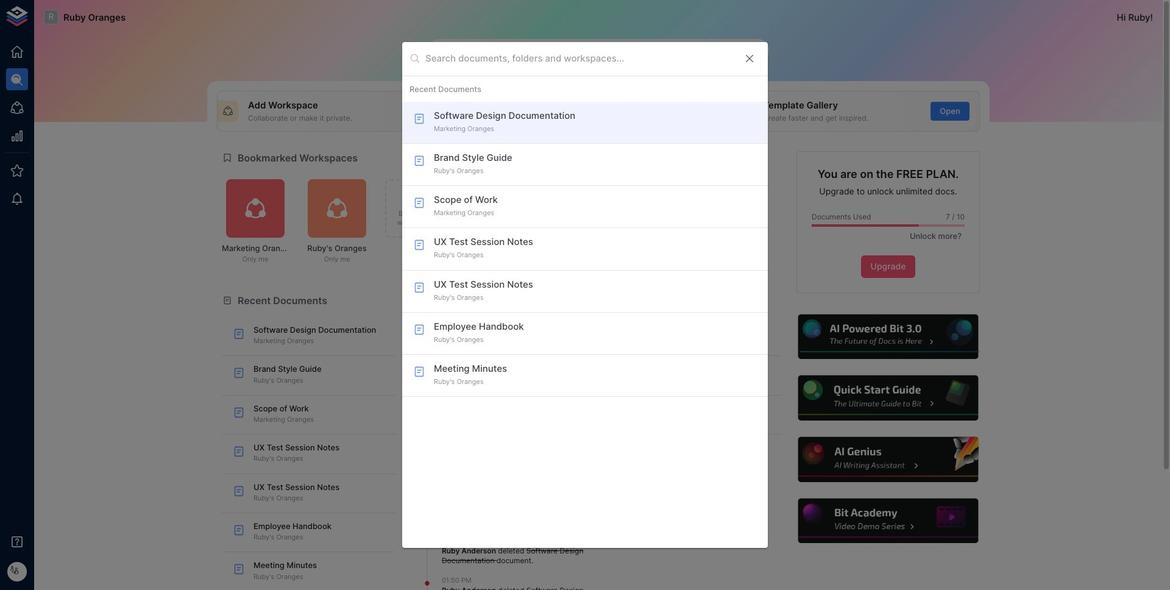 Task type: locate. For each thing, give the bounding box(es) containing it.
1 help image from the top
[[797, 313, 980, 361]]

4 help image from the top
[[797, 497, 980, 545]]

help image
[[797, 313, 980, 361], [797, 374, 980, 422], [797, 435, 980, 484], [797, 497, 980, 545]]

Search documents, folders and workspaces... text field
[[426, 49, 734, 68]]

dialog
[[402, 42, 768, 548]]

3 help image from the top
[[797, 435, 980, 484]]



Task type: describe. For each thing, give the bounding box(es) containing it.
2 help image from the top
[[797, 374, 980, 422]]



Task type: vqa. For each thing, say whether or not it's contained in the screenshot.
1st help image from the bottom of the page
yes



